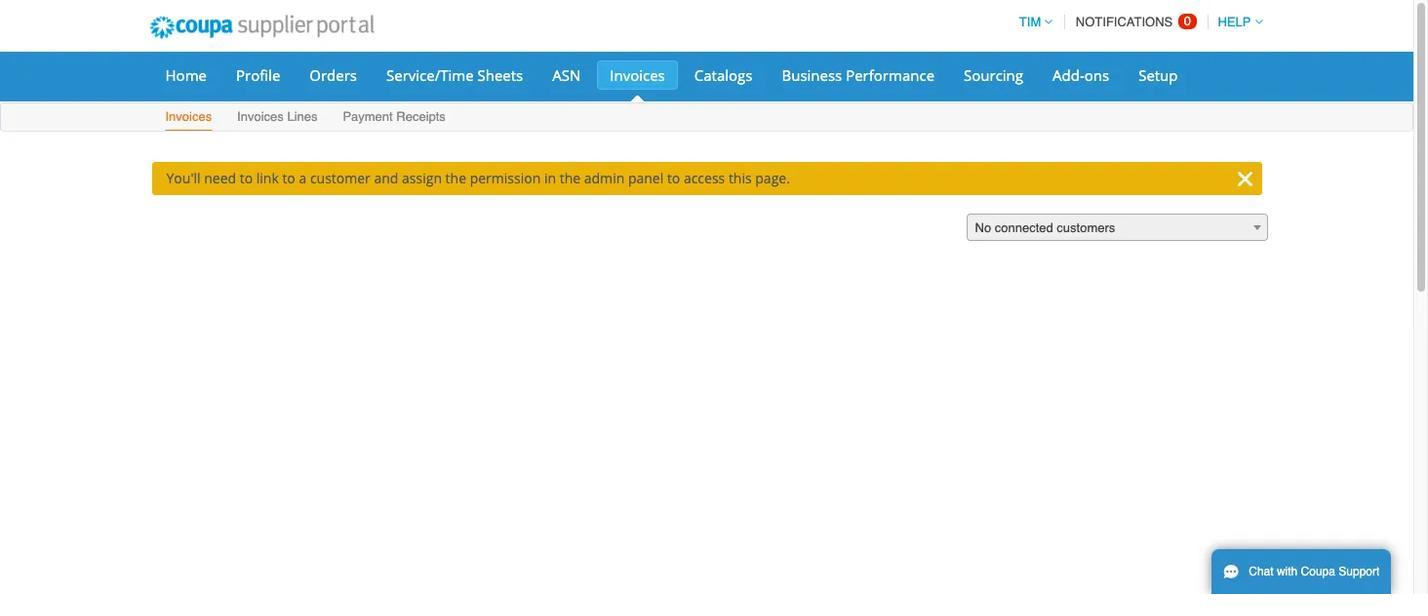 Task type: describe. For each thing, give the bounding box(es) containing it.
profile link
[[224, 61, 293, 90]]

this
[[729, 169, 752, 187]]

support
[[1339, 565, 1380, 579]]

home
[[165, 65, 207, 85]]

permission
[[470, 169, 541, 187]]

chat with coupa support
[[1250, 565, 1380, 579]]

asn
[[553, 65, 581, 85]]

you'll
[[166, 169, 201, 187]]

setup link
[[1127, 61, 1191, 90]]

invoices lines link
[[236, 105, 319, 131]]

coupa supplier portal image
[[136, 3, 388, 52]]

invoices lines
[[237, 109, 318, 124]]

invoices for the invoices link to the top
[[610, 65, 665, 85]]

profile
[[236, 65, 280, 85]]

business
[[782, 65, 843, 85]]

2 the from the left
[[560, 169, 581, 187]]

link
[[256, 169, 279, 187]]

orders
[[310, 65, 357, 85]]

admin
[[584, 169, 625, 187]]

payment receipts
[[343, 109, 446, 124]]

customer
[[310, 169, 371, 187]]

add-
[[1053, 65, 1085, 85]]

ons
[[1085, 65, 1110, 85]]

need
[[204, 169, 236, 187]]

access
[[684, 169, 725, 187]]

and
[[374, 169, 399, 187]]

asn link
[[540, 61, 594, 90]]

sheets
[[478, 65, 523, 85]]

3 to from the left
[[667, 169, 681, 187]]

assign
[[402, 169, 442, 187]]



Task type: locate. For each thing, give the bounding box(es) containing it.
receipts
[[397, 109, 446, 124]]

the right 'assign'
[[446, 169, 467, 187]]

1 to from the left
[[240, 169, 253, 187]]

0 horizontal spatial invoices link
[[164, 105, 213, 131]]

chat
[[1250, 565, 1274, 579]]

the
[[446, 169, 467, 187], [560, 169, 581, 187]]

with
[[1278, 565, 1298, 579]]

1 vertical spatial invoices link
[[164, 105, 213, 131]]

0 horizontal spatial to
[[240, 169, 253, 187]]

service/time sheets link
[[374, 61, 536, 90]]

a
[[299, 169, 307, 187]]

add-ons link
[[1041, 61, 1123, 90]]

catalogs
[[695, 65, 753, 85]]

chat with coupa support button
[[1212, 550, 1392, 594]]

2 to from the left
[[282, 169, 296, 187]]

invoices link
[[598, 61, 678, 90], [164, 105, 213, 131]]

2 horizontal spatial to
[[667, 169, 681, 187]]

0 vertical spatial invoices link
[[598, 61, 678, 90]]

the right in
[[560, 169, 581, 187]]

1 horizontal spatial invoices link
[[598, 61, 678, 90]]

coupa
[[1302, 565, 1336, 579]]

to left link at the top of page
[[240, 169, 253, 187]]

0 horizontal spatial the
[[446, 169, 467, 187]]

1 horizontal spatial invoices
[[237, 109, 284, 124]]

sourcing
[[964, 65, 1024, 85]]

service/time
[[387, 65, 474, 85]]

1 the from the left
[[446, 169, 467, 187]]

sourcing link
[[952, 61, 1037, 90]]

invoices for invoices lines
[[237, 109, 284, 124]]

home link
[[153, 61, 220, 90]]

invoices down home link
[[165, 109, 212, 124]]

performance
[[846, 65, 935, 85]]

invoices down the profile link
[[237, 109, 284, 124]]

in
[[545, 169, 556, 187]]

payment
[[343, 109, 393, 124]]

business performance
[[782, 65, 935, 85]]

you'll need to link to a customer and assign the permission in the admin panel to access this page.
[[166, 169, 791, 187]]

panel
[[628, 169, 664, 187]]

invoices for bottommost the invoices link
[[165, 109, 212, 124]]

0 horizontal spatial invoices
[[165, 109, 212, 124]]

add-ons
[[1053, 65, 1110, 85]]

invoices
[[610, 65, 665, 85], [165, 109, 212, 124], [237, 109, 284, 124]]

to left a
[[282, 169, 296, 187]]

invoices link down home link
[[164, 105, 213, 131]]

page.
[[756, 169, 791, 187]]

1 horizontal spatial to
[[282, 169, 296, 187]]

2 horizontal spatial invoices
[[610, 65, 665, 85]]

lines
[[287, 109, 318, 124]]

business performance link
[[770, 61, 948, 90]]

catalogs link
[[682, 61, 766, 90]]

orders link
[[297, 61, 370, 90]]

payment receipts link
[[342, 105, 447, 131]]

invoices link right asn
[[598, 61, 678, 90]]

service/time sheets
[[387, 65, 523, 85]]

invoices right asn
[[610, 65, 665, 85]]

1 horizontal spatial the
[[560, 169, 581, 187]]

setup
[[1139, 65, 1179, 85]]

to
[[240, 169, 253, 187], [282, 169, 296, 187], [667, 169, 681, 187]]

to right the panel
[[667, 169, 681, 187]]



Task type: vqa. For each thing, say whether or not it's contained in the screenshot.
the
yes



